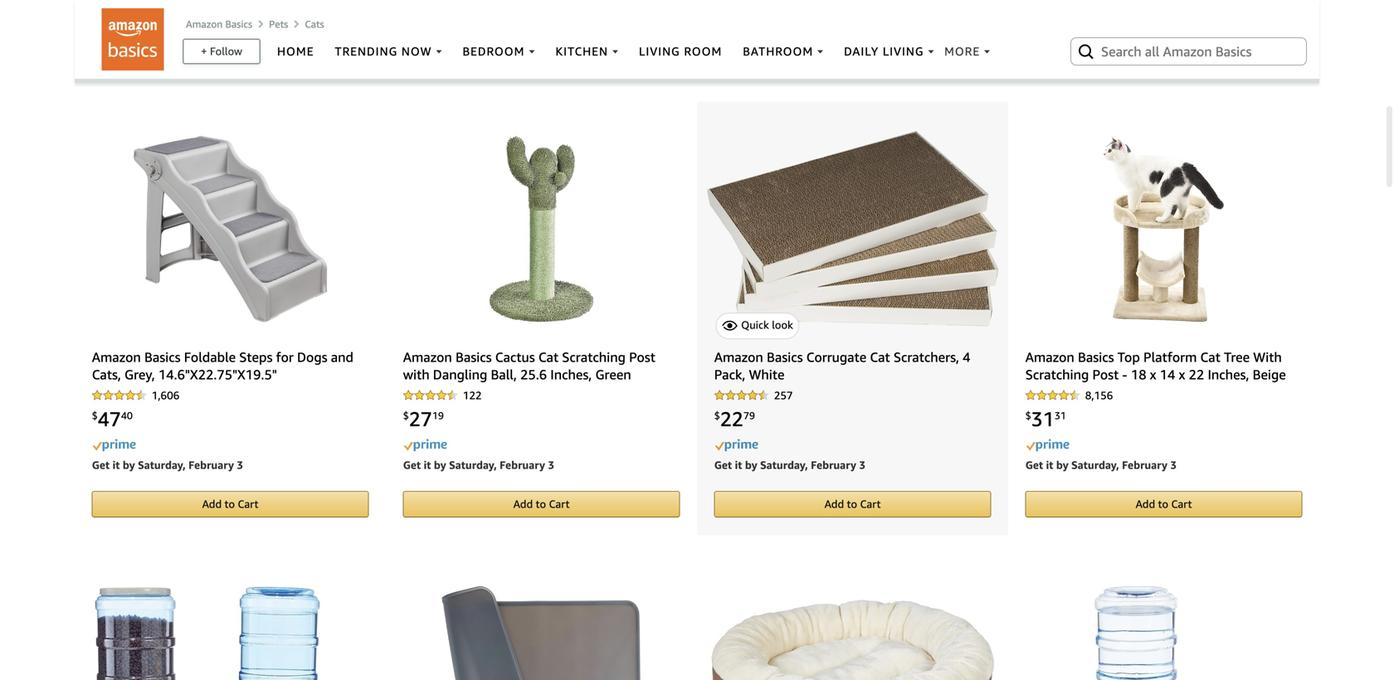 Task type: vqa. For each thing, say whether or not it's contained in the screenshot.
right 'moisturizing'
no



Task type: describe. For each thing, give the bounding box(es) containing it.
it for 22
[[735, 459, 742, 472]]

79
[[743, 410, 755, 422]]

19
[[432, 410, 444, 422]]

pets link
[[269, 18, 288, 30]]

by for 27
[[434, 459, 446, 472]]

saturday, for 31
[[1071, 459, 1119, 472]]

amazon basics gravity pet waterer for cat, dog, small, 1 gallons capacity, gray image
[[1094, 586, 1234, 680]]

it for 27
[[424, 459, 431, 472]]

+
[[201, 45, 207, 57]]

22
[[720, 407, 743, 431]]

quick
[[741, 319, 769, 331]]

get it by saturday, february 3 for 27
[[403, 459, 554, 472]]

$ for 47
[[92, 410, 98, 422]]

pets
[[269, 18, 288, 30]]

february for 27
[[500, 459, 545, 472]]

1,606
[[152, 389, 180, 402]]

saturday, for 22
[[760, 459, 808, 472]]

february for 47
[[189, 459, 234, 472]]

3 for 31
[[1170, 459, 1177, 472]]

+ follow
[[201, 45, 242, 57]]

amazon
[[186, 18, 223, 30]]

27
[[409, 407, 432, 431]]

quick look
[[741, 319, 793, 331]]

amazon basics waterproof anti-slip silicone pet food and water bowl mat, 24 x 16 inches, gray, solid image
[[442, 586, 641, 680]]

amazon basics round bolster pet bed with flannel top, 20-inch, brown and ivory image
[[711, 600, 994, 680]]

get for 31
[[1025, 459, 1043, 472]]

3 for 22
[[859, 459, 866, 472]]

amazon basics top platform cat tree with scratching post - 18 x 14 x 22 inches, beige image
[[1103, 136, 1224, 322]]

saturday, for 47
[[138, 459, 186, 472]]

get for 47
[[92, 459, 110, 472]]

3 for 27
[[548, 459, 554, 472]]



Task type: locate. For each thing, give the bounding box(es) containing it.
february for 31
[[1122, 459, 1168, 472]]

get it by saturday, february 3 down 19 at left
[[403, 459, 554, 472]]

amazon basics foldable steps for dogs and cats, grey, 14.6"x22.75"x19.5" image
[[133, 136, 327, 322]]

get it by saturday, february 3 down the 8,156
[[1025, 459, 1177, 472]]

get it by saturday, february 3 for 22
[[714, 459, 866, 472]]

amazon basics automatic dog cat water dispenser gravity feeder and waterer set, large, 12-pound food capacity, 2.5-gallon, gray image
[[91, 586, 370, 680]]

3 $ from the left
[[714, 410, 720, 422]]

1 get from the left
[[92, 459, 110, 472]]

3 february from the left
[[811, 459, 856, 472]]

get down $ 31 31
[[1025, 459, 1043, 472]]

4 get it by saturday, february 3 from the left
[[1025, 459, 1177, 472]]

3 get it by saturday, february 3 from the left
[[714, 459, 866, 472]]

2 3 from the left
[[548, 459, 554, 472]]

$ inside $ 27 19
[[403, 410, 409, 422]]

cats
[[305, 18, 324, 30]]

february for 22
[[811, 459, 856, 472]]

4 by from the left
[[1056, 459, 1069, 472]]

2 by from the left
[[434, 459, 446, 472]]

1 get it by saturday, february 3 from the left
[[92, 459, 243, 472]]

$ 47 40
[[92, 407, 133, 431]]

by down $ 47 40
[[123, 459, 135, 472]]

2 it from the left
[[424, 459, 431, 472]]

saturday, down '257' on the bottom
[[760, 459, 808, 472]]

get it by saturday, february 3
[[92, 459, 243, 472], [403, 459, 554, 472], [714, 459, 866, 472], [1025, 459, 1177, 472]]

get
[[92, 459, 110, 472], [403, 459, 421, 472], [714, 459, 732, 472], [1025, 459, 1043, 472]]

get it by saturday, february 3 down 40 at left bottom
[[92, 459, 243, 472]]

quick look button
[[716, 313, 799, 339]]

$ 31 31
[[1025, 407, 1066, 431]]

+ follow button
[[184, 40, 259, 63]]

it down $ 31 31
[[1046, 459, 1053, 472]]

3 it from the left
[[735, 459, 742, 472]]

it down $ 47 40
[[112, 459, 120, 472]]

saturday, down the 8,156
[[1071, 459, 1119, 472]]

it
[[112, 459, 120, 472], [424, 459, 431, 472], [735, 459, 742, 472], [1046, 459, 1053, 472]]

follow
[[210, 45, 242, 57]]

1 by from the left
[[123, 459, 135, 472]]

saturday, down 122
[[449, 459, 497, 472]]

search image
[[1076, 41, 1096, 61]]

by down $ 27 19
[[434, 459, 446, 472]]

cats link
[[305, 18, 324, 30]]

2 get from the left
[[403, 459, 421, 472]]

8,156
[[1085, 389, 1113, 402]]

get for 27
[[403, 459, 421, 472]]

get down 47
[[92, 459, 110, 472]]

1 $ from the left
[[92, 410, 98, 422]]

it down $ 27 19
[[424, 459, 431, 472]]

it for 31
[[1046, 459, 1053, 472]]

it down $ 22 79
[[735, 459, 742, 472]]

saturday, for 27
[[449, 459, 497, 472]]

by down $ 31 31
[[1056, 459, 1069, 472]]

get it by saturday, february 3 for 47
[[92, 459, 243, 472]]

amazon basics corrugate cat scratchers, 4 pack, white image
[[707, 131, 999, 327]]

look
[[772, 319, 793, 331]]

amazon basics logo image
[[102, 8, 164, 71]]

Search all Amazon Basics search field
[[1101, 37, 1280, 65]]

amazon basics link
[[186, 18, 252, 30]]

4 february from the left
[[1122, 459, 1168, 472]]

by
[[123, 459, 135, 472], [434, 459, 446, 472], [745, 459, 757, 472], [1056, 459, 1069, 472]]

get down 27
[[403, 459, 421, 472]]

get for 22
[[714, 459, 732, 472]]

31 inside $ 31 31
[[1055, 410, 1066, 422]]

basics
[[225, 18, 252, 30]]

4 3 from the left
[[1170, 459, 1177, 472]]

february
[[189, 459, 234, 472], [500, 459, 545, 472], [811, 459, 856, 472], [1122, 459, 1168, 472]]

$ for 22
[[714, 410, 720, 422]]

4 saturday, from the left
[[1071, 459, 1119, 472]]

122
[[463, 389, 482, 402]]

get down 22
[[714, 459, 732, 472]]

it for 47
[[112, 459, 120, 472]]

2 february from the left
[[500, 459, 545, 472]]

3 get from the left
[[714, 459, 732, 472]]

$
[[92, 410, 98, 422], [403, 410, 409, 422], [714, 410, 720, 422], [1025, 410, 1031, 422]]

get it by saturday, february 3 for 31
[[1025, 459, 1177, 472]]

3 for 47
[[237, 459, 243, 472]]

2 get it by saturday, february 3 from the left
[[403, 459, 554, 472]]

3 3 from the left
[[859, 459, 866, 472]]

saturday, down 1,606 on the bottom left of page
[[138, 459, 186, 472]]

1 it from the left
[[112, 459, 120, 472]]

by down $ 22 79
[[745, 459, 757, 472]]

3
[[237, 459, 243, 472], [548, 459, 554, 472], [859, 459, 866, 472], [1170, 459, 1177, 472]]

3 by from the left
[[745, 459, 757, 472]]

amazon basics
[[186, 18, 252, 30]]

1 saturday, from the left
[[138, 459, 186, 472]]

by for 31
[[1056, 459, 1069, 472]]

40
[[121, 410, 133, 422]]

47
[[98, 407, 121, 431]]

$ for 31
[[1025, 410, 1031, 422]]

4 it from the left
[[1046, 459, 1053, 472]]

257
[[774, 389, 793, 402]]

4 $ from the left
[[1025, 410, 1031, 422]]

$ inside $ 47 40
[[92, 410, 98, 422]]

1 february from the left
[[189, 459, 234, 472]]

3 saturday, from the left
[[760, 459, 808, 472]]

$ for 27
[[403, 410, 409, 422]]

$ inside $ 22 79
[[714, 410, 720, 422]]

2 $ from the left
[[403, 410, 409, 422]]

1 3 from the left
[[237, 459, 243, 472]]

get it by saturday, february 3 down 79
[[714, 459, 866, 472]]

by for 47
[[123, 459, 135, 472]]

$ 27 19
[[403, 407, 444, 431]]

2 saturday, from the left
[[449, 459, 497, 472]]

4 get from the left
[[1025, 459, 1043, 472]]

amazon basics cactus cat scratching post with dangling ball, 25.6 inches, green image
[[489, 136, 594, 322]]

saturday,
[[138, 459, 186, 472], [449, 459, 497, 472], [760, 459, 808, 472], [1071, 459, 1119, 472]]

$ 22 79
[[714, 407, 755, 431]]

$ inside $ 31 31
[[1025, 410, 1031, 422]]

31
[[1031, 407, 1055, 431], [1055, 410, 1066, 422]]

by for 22
[[745, 459, 757, 472]]



